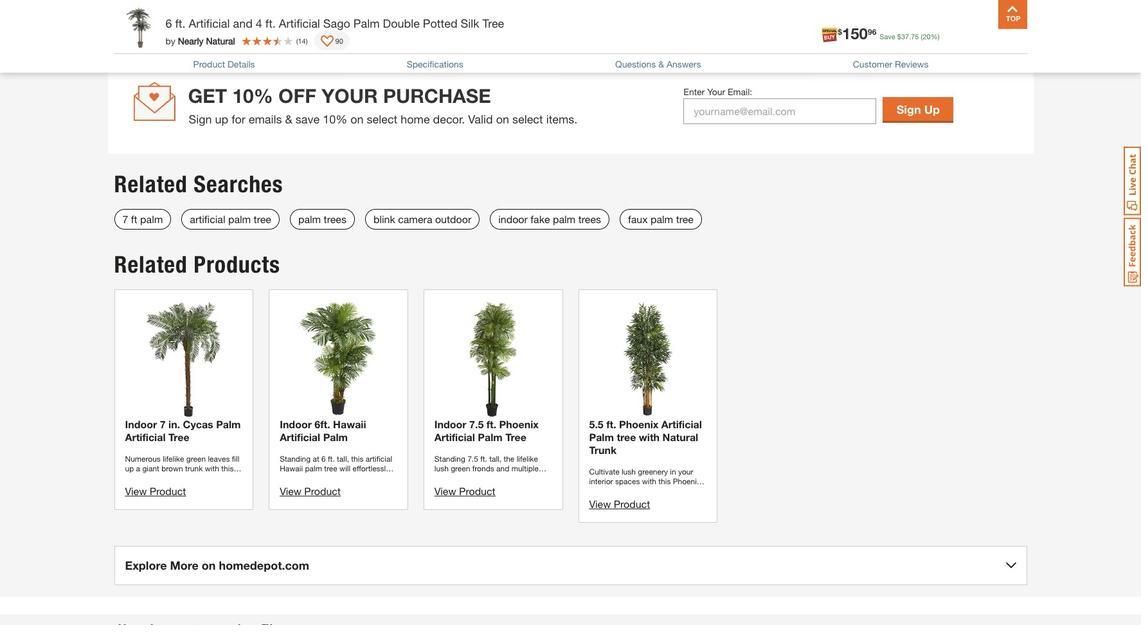 Task type: describe. For each thing, give the bounding box(es) containing it.
details
[[228, 58, 255, 69]]

.
[[909, 32, 911, 41]]

4
[[256, 16, 262, 30]]

view for indoor 7 in. cycas palm artificial tree
[[125, 485, 147, 497]]

enter
[[684, 86, 705, 97]]

6ft.
[[315, 418, 330, 430]]

sign inside 'get 10% off your purchase sign up for emails & save 10% on select home decor. valid on select items.'
[[189, 112, 212, 126]]

1 horizontal spatial $
[[898, 32, 902, 41]]

%)
[[931, 32, 940, 41]]

1 horizontal spatial &
[[659, 58, 664, 69]]

answers
[[667, 58, 701, 69]]

tree for faux palm tree
[[676, 213, 694, 225]]

6
[[166, 16, 172, 30]]

decor.
[[433, 112, 465, 126]]

view for 5.5 ft. phoenix artificial palm tree with natural trunk
[[589, 497, 611, 510]]

artificial palm tree link
[[182, 209, 280, 230]]

artificial palm tree
[[190, 213, 271, 225]]

view for indoor 7.5 ft. phoenix artificial palm tree
[[435, 485, 456, 497]]

artificial inside the indoor 6ft. hawaii artificial palm
[[280, 431, 320, 443]]

5.5 ft. phoenix artificial palm tree with natural trunk image
[[589, 300, 707, 418]]

save $ 37 . 75 ( 20 %)
[[880, 32, 940, 41]]

ft
[[131, 213, 137, 225]]

artificial inside indoor 7 in. cycas palm artificial tree
[[125, 431, 166, 443]]

6 ft. artificial and 4 ft. artificial sago palm double potted silk tree
[[166, 16, 504, 30]]

by
[[166, 35, 175, 46]]

enter your email:
[[684, 86, 753, 97]]

hawaii
[[333, 418, 366, 430]]

view product for 5.5 ft. phoenix artificial palm tree with natural trunk
[[589, 497, 650, 510]]

1 vertical spatial 10%
[[323, 112, 347, 126]]

indoor for indoor 6ft. hawaii artificial palm
[[280, 418, 312, 430]]

products
[[194, 251, 280, 278]]

trunk
[[589, 443, 617, 456]]

( 14 )
[[296, 36, 308, 45]]

artificial inside 5.5 ft. phoenix artificial palm tree with natural trunk
[[662, 418, 702, 430]]

in.
[[169, 418, 180, 430]]

camera
[[398, 213, 432, 225]]

$ inside $ 150 96
[[838, 27, 842, 36]]

palm right the sago
[[354, 16, 380, 30]]

blink
[[374, 213, 395, 225]]

)
[[306, 36, 308, 45]]

customer
[[853, 58, 893, 69]]

double
[[383, 16, 420, 30]]

for
[[232, 112, 246, 126]]

product details
[[193, 58, 255, 69]]

ft. inside indoor 7.5 ft. phoenix artificial palm tree
[[487, 418, 497, 430]]

indoor 6ft. hawaii artificial palm
[[280, 418, 366, 443]]

palm inside indoor 7.5 ft. phoenix artificial palm tree
[[478, 431, 503, 443]]

palm inside artificial palm tree link
[[228, 213, 251, 225]]

product image image
[[117, 6, 159, 48]]

90
[[335, 36, 343, 45]]

palm for indoor 7 in. cycas palm artificial tree
[[216, 418, 241, 430]]

related for related searches
[[114, 170, 188, 198]]

and
[[233, 16, 253, 30]]

potted
[[423, 16, 458, 30]]

sago
[[323, 16, 350, 30]]

tree for palm
[[168, 431, 189, 443]]

purchase
[[383, 84, 491, 107]]

palm for indoor 6ft. hawaii artificial palm
[[323, 431, 348, 443]]

items.
[[546, 112, 578, 126]]

1 trees from the left
[[324, 213, 347, 225]]

indoor fake palm trees
[[499, 213, 601, 225]]

natural inside 5.5 ft. phoenix artificial palm tree with natural trunk
[[663, 431, 699, 443]]

sign up
[[897, 102, 940, 116]]

indoor
[[499, 213, 528, 225]]

tree inside 5.5 ft. phoenix artificial palm tree with natural trunk
[[617, 431, 636, 443]]

indoor 6ft. hawaii artificial palm image
[[280, 300, 397, 418]]

ft. right 4 on the left of the page
[[265, 16, 276, 30]]

indoor fake palm trees link
[[490, 209, 610, 230]]

related products
[[114, 251, 280, 278]]

view product link for indoor 7.5 ft. phoenix artificial palm tree
[[435, 485, 496, 497]]

artificial
[[190, 213, 225, 225]]

up
[[215, 112, 228, 126]]

7.5
[[469, 418, 484, 430]]

related searches
[[114, 170, 283, 198]]

get
[[188, 84, 227, 107]]

indoor 7.5 ft. phoenix artificial palm tree link
[[435, 300, 552, 443]]

7 inside indoor 7 in. cycas palm artificial tree
[[160, 418, 166, 430]]

ft. right 6
[[175, 16, 186, 30]]

1 horizontal spatial on
[[351, 112, 364, 126]]

fake
[[531, 213, 550, 225]]

20
[[923, 32, 931, 41]]

next slide image
[[1002, 18, 1012, 28]]

blink camera outdoor
[[374, 213, 472, 225]]

questions
[[615, 58, 656, 69]]

faux palm tree
[[628, 213, 694, 225]]

faux palm tree link
[[620, 209, 702, 230]]

sign inside button
[[897, 102, 921, 116]]



Task type: vqa. For each thing, say whether or not it's contained in the screenshot.
Water.
no



Task type: locate. For each thing, give the bounding box(es) containing it.
top button
[[998, 0, 1027, 29]]

palm right cycas
[[216, 418, 241, 430]]

1 horizontal spatial natural
[[663, 431, 699, 443]]

palm inside indoor 7 in. cycas palm artificial tree
[[216, 418, 241, 430]]

$ left 96
[[838, 27, 842, 36]]

$ left .
[[898, 32, 902, 41]]

customer reviews button
[[853, 58, 929, 69], [853, 58, 929, 69]]

&
[[659, 58, 664, 69], [285, 112, 293, 126]]

1 horizontal spatial 7
[[160, 418, 166, 430]]

product for 5.5 ft. phoenix artificial palm tree with natural trunk
[[614, 497, 650, 510]]

trees left faux
[[579, 213, 601, 225]]

5.5
[[589, 418, 604, 430]]

0 vertical spatial 10%
[[232, 84, 273, 107]]

specifications button
[[407, 58, 464, 69], [407, 58, 464, 69]]

1 horizontal spatial select
[[513, 112, 543, 126]]

customer reviews
[[853, 58, 929, 69]]

7 ft palm
[[123, 213, 163, 225]]

0 horizontal spatial sign
[[189, 112, 212, 126]]

palm inside indoor fake palm trees link
[[553, 213, 576, 225]]

your
[[707, 86, 725, 97]]

palm
[[354, 16, 380, 30], [216, 418, 241, 430], [589, 431, 614, 443], [323, 431, 348, 443], [478, 431, 503, 443]]

emails
[[249, 112, 282, 126]]

product down indoor 7 in. cycas palm artificial tree
[[150, 485, 186, 497]]

valid
[[468, 112, 493, 126]]

select left home
[[367, 112, 398, 126]]

view product link for indoor 6ft. hawaii artificial palm
[[280, 485, 341, 497]]

0 horizontal spatial tree
[[254, 213, 271, 225]]

1 horizontal spatial indoor
[[280, 418, 312, 430]]

$ 150 96
[[838, 24, 877, 42]]

2 trees from the left
[[579, 213, 601, 225]]

3 palm from the left
[[298, 213, 321, 225]]

indoor 7.5 ft. phoenix artificial palm tree
[[435, 418, 539, 443]]

palm inside the indoor 6ft. hawaii artificial palm
[[323, 431, 348, 443]]

tree inside indoor 7 in. cycas palm artificial tree
[[168, 431, 189, 443]]

0 horizontal spatial select
[[367, 112, 398, 126]]

product for indoor 7 in. cycas palm artificial tree
[[150, 485, 186, 497]]

& left answers in the right of the page
[[659, 58, 664, 69]]

0 horizontal spatial on
[[202, 558, 216, 572]]

10% up "emails"
[[232, 84, 273, 107]]

silk
[[461, 16, 479, 30]]

select left items.
[[513, 112, 543, 126]]

on right more on the left bottom of page
[[202, 558, 216, 572]]

phoenix right the 7.5
[[499, 418, 539, 430]]

view product link
[[125, 485, 186, 497], [280, 485, 341, 497], [435, 485, 496, 497], [589, 497, 650, 510]]

home
[[401, 112, 430, 126]]

0 horizontal spatial indoor
[[125, 418, 157, 430]]

related for related products
[[114, 251, 188, 278]]

5 palm from the left
[[651, 213, 673, 225]]

palm down the 7.5
[[478, 431, 503, 443]]

7 left ft
[[123, 213, 128, 225]]

1 vertical spatial related
[[114, 251, 188, 278]]

nearly
[[178, 35, 204, 46]]

2 palm from the left
[[228, 213, 251, 225]]

related down 7 ft palm link
[[114, 251, 188, 278]]

0 horizontal spatial phoenix
[[499, 418, 539, 430]]

indoor for indoor 7.5 ft. phoenix artificial palm tree
[[435, 418, 467, 430]]

view product for indoor 7 in. cycas palm artificial tree
[[125, 485, 186, 497]]

1 horizontal spatial sign
[[897, 102, 921, 116]]

product down by nearly natural
[[193, 58, 225, 69]]

view product link for 5.5 ft. phoenix artificial palm tree with natural trunk
[[589, 497, 650, 510]]

product for indoor 6ft. hawaii artificial palm
[[304, 485, 341, 497]]

with
[[639, 431, 660, 443]]

view product link for indoor 7 in. cycas palm artificial tree
[[125, 485, 186, 497]]

view product for indoor 7.5 ft. phoenix artificial palm tree
[[435, 485, 496, 497]]

1 select from the left
[[367, 112, 398, 126]]

trees left blink
[[324, 213, 347, 225]]

by nearly natural
[[166, 35, 235, 46]]

phoenix
[[619, 418, 659, 430], [499, 418, 539, 430]]

indoor 7 in. cycas palm artificial tree image
[[125, 300, 243, 418]]

5.5 ft. phoenix artificial palm tree with natural trunk
[[589, 418, 702, 456]]

blink camera outdoor link
[[365, 209, 480, 230]]

7 ft palm link
[[114, 209, 171, 230]]

1 horizontal spatial tree
[[483, 16, 504, 30]]

live chat image
[[1124, 147, 1141, 215]]

0 horizontal spatial $
[[838, 27, 842, 36]]

view product for indoor 6ft. hawaii artificial palm
[[280, 485, 341, 497]]

7 left in.
[[160, 418, 166, 430]]

indoor inside indoor 7.5 ft. phoenix artificial palm tree
[[435, 418, 467, 430]]

1 horizontal spatial trees
[[579, 213, 601, 225]]

outdoor
[[435, 213, 472, 225]]

0 vertical spatial 7
[[123, 213, 128, 225]]

& inside 'get 10% off your purchase sign up for emails & save 10% on select home decor. valid on select items.'
[[285, 112, 293, 126]]

ft. right the 7.5
[[487, 418, 497, 430]]

tree inside faux palm tree link
[[676, 213, 694, 225]]

5.5 ft. phoenix artificial palm tree with natural trunk link
[[589, 300, 707, 456]]

tree inside indoor 7.5 ft. phoenix artificial palm tree
[[506, 431, 527, 443]]

related up 7 ft palm
[[114, 170, 188, 198]]

0 horizontal spatial (
[[296, 36, 298, 45]]

questions & answers
[[615, 58, 701, 69]]

indoor inside indoor 7 in. cycas palm artificial tree
[[125, 418, 157, 430]]

tree down "searches"
[[254, 213, 271, 225]]

2 related from the top
[[114, 251, 188, 278]]

palm inside faux palm tree link
[[651, 213, 673, 225]]

10% down your
[[323, 112, 347, 126]]

ft. right 5.5
[[607, 418, 616, 430]]

on down your
[[351, 112, 364, 126]]

2 phoenix from the left
[[499, 418, 539, 430]]

2 horizontal spatial on
[[496, 112, 509, 126]]

indoor 7 in. cycas palm artificial tree
[[125, 418, 241, 443]]

0 vertical spatial natural
[[206, 35, 235, 46]]

indoor 7.5 ft. phoenix artificial palm tree image
[[435, 300, 552, 418]]

1 vertical spatial natural
[[663, 431, 699, 443]]

sign
[[897, 102, 921, 116], [189, 112, 212, 126]]

artificial
[[189, 16, 230, 30], [279, 16, 320, 30], [662, 418, 702, 430], [125, 431, 166, 443], [280, 431, 320, 443], [435, 431, 475, 443]]

palm trees
[[298, 213, 347, 225]]

2 horizontal spatial tree
[[506, 431, 527, 443]]

1 palm from the left
[[140, 213, 163, 225]]

tree
[[483, 16, 504, 30], [168, 431, 189, 443], [506, 431, 527, 443]]

related
[[114, 170, 188, 198], [114, 251, 188, 278]]

1 vertical spatial &
[[285, 112, 293, 126]]

0 horizontal spatial trees
[[324, 213, 347, 225]]

96
[[868, 27, 877, 36]]

product down indoor 7.5 ft. phoenix artificial palm tree
[[459, 485, 496, 497]]

tree right faux
[[676, 213, 694, 225]]

1 horizontal spatial tree
[[617, 431, 636, 443]]

0 horizontal spatial &
[[285, 112, 293, 126]]

explore more on homedepot.com
[[125, 558, 309, 572]]

0 vertical spatial &
[[659, 58, 664, 69]]

reviews
[[895, 58, 929, 69]]

0 horizontal spatial 7
[[123, 213, 128, 225]]

ft. inside 5.5 ft. phoenix artificial palm tree with natural trunk
[[607, 418, 616, 430]]

2 horizontal spatial tree
[[676, 213, 694, 225]]

37
[[902, 32, 909, 41]]

2 horizontal spatial indoor
[[435, 418, 467, 430]]

(
[[921, 32, 923, 41], [296, 36, 298, 45]]

1 horizontal spatial (
[[921, 32, 923, 41]]

palm for 5.5 ft. phoenix artificial palm tree with natural trunk
[[589, 431, 614, 443]]

& left 'save'
[[285, 112, 293, 126]]

specifications
[[407, 58, 464, 69]]

palm
[[140, 213, 163, 225], [228, 213, 251, 225], [298, 213, 321, 225], [553, 213, 576, 225], [651, 213, 673, 225]]

on right valid on the left top of page
[[496, 112, 509, 126]]

14
[[298, 36, 306, 45]]

homedepot.com
[[219, 558, 309, 572]]

save
[[880, 32, 896, 41]]

tree for artificial palm tree
[[254, 213, 271, 225]]

tree for artificial
[[506, 431, 527, 443]]

email:
[[728, 86, 753, 97]]

0 horizontal spatial tree
[[168, 431, 189, 443]]

indoor 6ft. hawaii artificial palm link
[[280, 300, 397, 443]]

feedback link image
[[1124, 217, 1141, 287]]

palm inside "palm trees" link
[[298, 213, 321, 225]]

on inside dropdown button
[[202, 558, 216, 572]]

indoor for indoor 7 in. cycas palm artificial tree
[[125, 418, 157, 430]]

1 related from the top
[[114, 170, 188, 198]]

150
[[842, 24, 868, 42]]

yourname@email.com text field
[[684, 99, 877, 124]]

indoor left in.
[[125, 418, 157, 430]]

0 horizontal spatial natural
[[206, 35, 235, 46]]

tree left with
[[617, 431, 636, 443]]

phoenix up with
[[619, 418, 659, 430]]

palm inside 7 ft palm link
[[140, 213, 163, 225]]

2 select from the left
[[513, 112, 543, 126]]

natural up product details
[[206, 35, 235, 46]]

display image
[[321, 35, 333, 48]]

faux
[[628, 213, 648, 225]]

palm trees link
[[290, 209, 355, 230]]

explore
[[125, 558, 167, 572]]

artificial inside indoor 7.5 ft. phoenix artificial palm tree
[[435, 431, 475, 443]]

2 indoor from the left
[[280, 418, 312, 430]]

product for indoor 7.5 ft. phoenix artificial palm tree
[[459, 485, 496, 497]]

on
[[351, 112, 364, 126], [496, 112, 509, 126], [202, 558, 216, 572]]

palm inside 5.5 ft. phoenix artificial palm tree with natural trunk
[[589, 431, 614, 443]]

your
[[322, 84, 378, 107]]

tree inside artificial palm tree link
[[254, 213, 271, 225]]

4 palm from the left
[[553, 213, 576, 225]]

natural right with
[[663, 431, 699, 443]]

1 horizontal spatial phoenix
[[619, 418, 659, 430]]

90 button
[[314, 31, 350, 50]]

sign up button
[[883, 97, 954, 121]]

off
[[278, 84, 316, 107]]

up
[[925, 102, 940, 116]]

phoenix inside 5.5 ft. phoenix artificial palm tree with natural trunk
[[619, 418, 659, 430]]

1 vertical spatial 7
[[160, 418, 166, 430]]

7
[[123, 213, 128, 225], [160, 418, 166, 430]]

save
[[296, 112, 320, 126]]

questions & answers button
[[615, 58, 701, 69], [615, 58, 701, 69]]

indoor 7 in. cycas palm artificial tree link
[[125, 300, 243, 443]]

10%
[[232, 84, 273, 107], [323, 112, 347, 126]]

75
[[911, 32, 919, 41]]

( left )
[[296, 36, 298, 45]]

cycas
[[183, 418, 213, 430]]

view for indoor 6ft. hawaii artificial palm
[[280, 485, 302, 497]]

3 indoor from the left
[[435, 418, 467, 430]]

1 indoor from the left
[[125, 418, 157, 430]]

select
[[367, 112, 398, 126], [513, 112, 543, 126]]

1 horizontal spatial 10%
[[323, 112, 347, 126]]

phoenix inside indoor 7.5 ft. phoenix artificial palm tree
[[499, 418, 539, 430]]

searches
[[194, 170, 283, 198]]

indoor left the 7.5
[[435, 418, 467, 430]]

indoor inside the indoor 6ft. hawaii artificial palm
[[280, 418, 312, 430]]

palm down 6ft.
[[323, 431, 348, 443]]

0 horizontal spatial 10%
[[232, 84, 273, 107]]

product down the indoor 6ft. hawaii artificial palm
[[304, 485, 341, 497]]

more
[[170, 558, 199, 572]]

$
[[838, 27, 842, 36], [898, 32, 902, 41]]

1 phoenix from the left
[[619, 418, 659, 430]]

palm up trunk
[[589, 431, 614, 443]]

0 vertical spatial related
[[114, 170, 188, 198]]

explore more on homedepot.com button
[[114, 546, 1027, 585]]

( right "75" at the top right of the page
[[921, 32, 923, 41]]

get 10% off your purchase sign up for emails & save 10% on select home decor. valid on select items.
[[188, 84, 578, 126]]

indoor left 6ft.
[[280, 418, 312, 430]]

view
[[125, 485, 147, 497], [280, 485, 302, 497], [435, 485, 456, 497], [589, 497, 611, 510]]

product down trunk
[[614, 497, 650, 510]]



